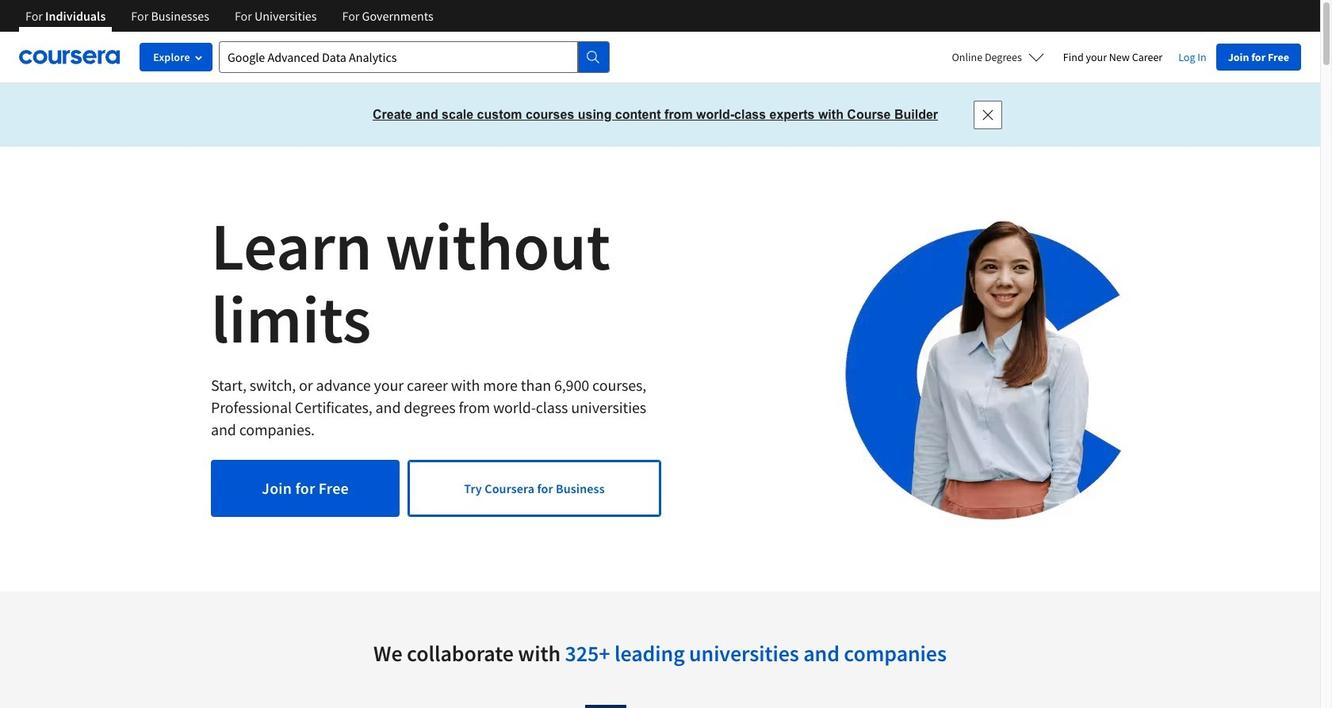 Task type: vqa. For each thing, say whether or not it's contained in the screenshot.
Coursera Image
yes



Task type: describe. For each thing, give the bounding box(es) containing it.
banner navigation
[[13, 0, 446, 44]]

coursera image
[[19, 44, 120, 70]]



Task type: locate. For each thing, give the bounding box(es) containing it.
What do you want to learn? text field
[[219, 41, 578, 73]]

None search field
[[219, 41, 610, 73]]

alert
[[0, 83, 1320, 147]]

university of michigan image
[[585, 705, 626, 708]]



